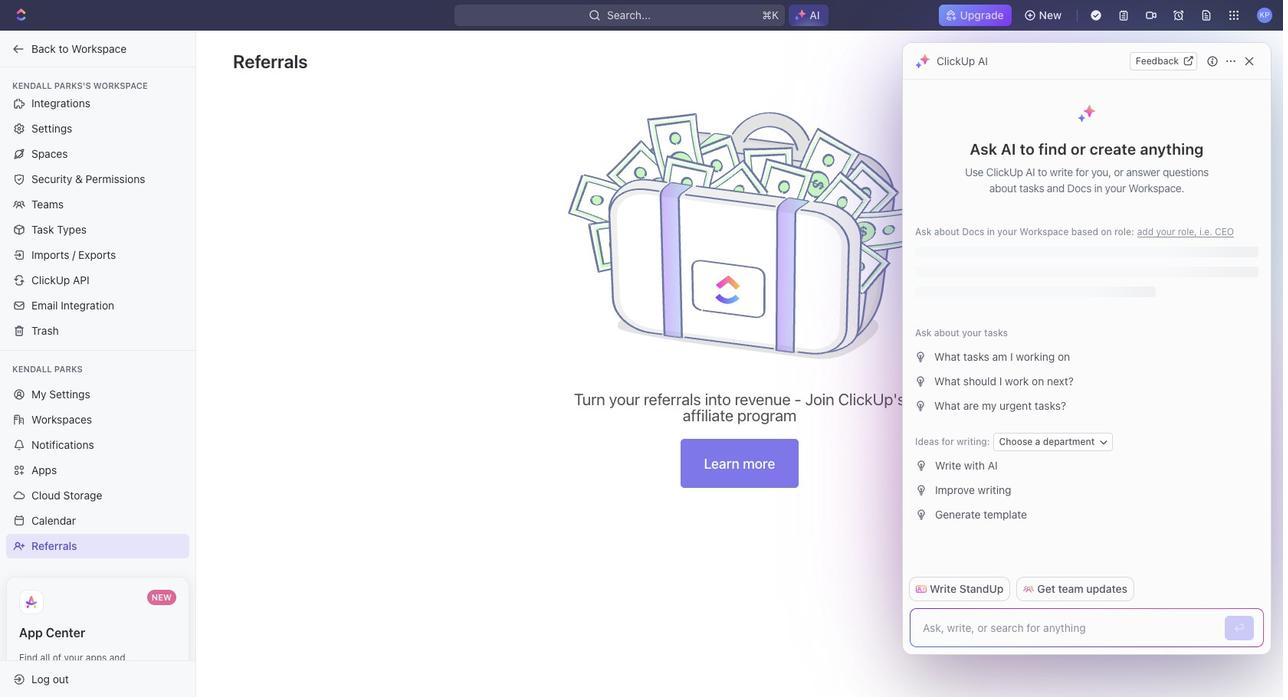 Task type: vqa. For each thing, say whether or not it's contained in the screenshot.
'task types' 'link'
yes



Task type: describe. For each thing, give the bounding box(es) containing it.
log out
[[31, 673, 69, 686]]

0 horizontal spatial new
[[152, 593, 172, 602]]

ideas for writing:
[[915, 436, 990, 448]]

settings link
[[6, 116, 189, 141]]

1 horizontal spatial in
[[987, 226, 995, 238]]

kendall for clickapps
[[12, 80, 52, 90]]

role,
[[1178, 226, 1197, 238]]

work
[[1005, 375, 1029, 388]]

settings inside settings link
[[31, 121, 72, 135]]

parks's
[[54, 80, 91, 90]]

new inside new button
[[1039, 8, 1062, 21]]

find
[[19, 652, 38, 664]]

department
[[1043, 436, 1095, 448]]

affiliate
[[683, 406, 734, 425]]

0 horizontal spatial i
[[999, 375, 1002, 388]]

my settings
[[31, 388, 90, 401]]

imports
[[31, 248, 69, 261]]

apps
[[86, 652, 107, 664]]

what are my urgent tasks? button
[[910, 394, 1265, 419]]

email integration
[[31, 299, 114, 312]]

1 vertical spatial or
[[1114, 166, 1124, 179]]

i.e.
[[1200, 226, 1212, 238]]

rewards graphic@2x image
[[568, 112, 911, 360]]

clickup api
[[31, 273, 89, 286]]

write standup
[[930, 583, 1004, 596]]

teams link
[[6, 192, 189, 217]]

with
[[964, 459, 985, 472]]

what tasks am i working on
[[934, 350, 1070, 363]]

questions
[[1163, 166, 1209, 179]]

choose a department
[[999, 436, 1095, 448]]

tasks inside ask ai to find or create anything use clickup ai to write for you, or answer questions about tasks and docs in your workspace.
[[1019, 182, 1044, 195]]

more
[[743, 456, 775, 472]]

your inside find all of your apps and integrations in our new app center!
[[64, 652, 83, 664]]

to inside button
[[59, 42, 69, 55]]

turn
[[574, 390, 605, 409]]

write with ai button
[[911, 454, 1263, 478]]

generate template button
[[911, 503, 1263, 527]]

answer
[[1126, 166, 1160, 179]]

2 vertical spatial on
[[1032, 375, 1044, 388]]

choose
[[999, 436, 1033, 448]]

0 vertical spatial on
[[1101, 226, 1112, 238]]

role:
[[1114, 226, 1134, 238]]

team
[[1058, 583, 1084, 596]]

what should i work on next?
[[934, 375, 1074, 388]]

in inside find all of your apps and integrations in our new app center!
[[73, 666, 81, 678]]

what for what are my urgent tasks?
[[934, 399, 960, 412]]

feedback button
[[1130, 52, 1197, 70]]

task
[[31, 223, 54, 236]]

based
[[1071, 226, 1098, 238]]

1 vertical spatial referrals
[[31, 540, 77, 553]]

integrations link
[[6, 91, 189, 115]]

permissions
[[86, 172, 145, 185]]

workspaces link
[[6, 408, 189, 432]]

clickup for clickup api
[[31, 273, 70, 286]]

search...
[[607, 8, 651, 21]]

your inside turn your referrals into revenue - join clickup's affiliate program
[[609, 390, 640, 409]]

teams
[[31, 197, 64, 210]]

referrals
[[644, 390, 701, 409]]

a
[[1035, 436, 1040, 448]]

trash
[[31, 324, 59, 337]]

cloud
[[31, 489, 60, 502]]

notifications link
[[6, 433, 189, 458]]

choose a department button
[[993, 433, 1113, 451]]

and inside find all of your apps and integrations in our new app center!
[[109, 652, 125, 664]]

urgent
[[999, 399, 1032, 412]]

log
[[31, 673, 50, 686]]

spaces link
[[6, 141, 189, 166]]

center
[[46, 626, 85, 640]]

ask ai to find or create anything use clickup ai to write for you, or answer questions about tasks and docs in your workspace.
[[965, 140, 1209, 195]]

clickapps
[[31, 71, 81, 84]]

exports
[[78, 248, 116, 261]]

ask about docs in your workspace based on role: add your role, i.e. ceo
[[915, 226, 1234, 238]]

write for write with ai
[[935, 459, 961, 472]]

2 vertical spatial to
[[1038, 166, 1047, 179]]

get team updates button
[[1017, 577, 1134, 602]]

Ask, write, or search for anything text field
[[923, 620, 1214, 636]]

should
[[963, 375, 996, 388]]

app inside find all of your apps and integrations in our new app center!
[[121, 666, 138, 678]]

write standup button
[[909, 577, 1011, 602]]

integrations
[[31, 96, 90, 109]]

1 vertical spatial on
[[1058, 350, 1070, 363]]

clickup's
[[838, 390, 905, 409]]

&
[[75, 172, 83, 185]]

0 horizontal spatial app
[[19, 626, 43, 640]]

choose a department button
[[993, 433, 1113, 451]]

log out button
[[6, 667, 182, 692]]

improve writing
[[935, 484, 1011, 497]]

learn more
[[704, 456, 775, 472]]

program
[[737, 406, 797, 425]]

revenue
[[735, 390, 791, 409]]

what tasks am i working on button
[[910, 345, 1265, 369]]

updates
[[1086, 583, 1128, 596]]

task types link
[[6, 217, 189, 242]]



Task type: locate. For each thing, give the bounding box(es) containing it.
on right work
[[1032, 375, 1044, 388]]

workspace for back to workspace
[[72, 42, 127, 55]]

0 vertical spatial write
[[935, 459, 961, 472]]

workspace up integrations link
[[93, 80, 148, 90]]

docs inside ask ai to find or create anything use clickup ai to write for you, or answer questions about tasks and docs in your workspace.
[[1067, 182, 1092, 195]]

/
[[72, 248, 75, 261]]

0 horizontal spatial for
[[942, 436, 954, 448]]

0 vertical spatial and
[[1047, 182, 1065, 195]]

or right you,
[[1114, 166, 1124, 179]]

0 horizontal spatial clickup
[[31, 273, 70, 286]]

and down write
[[1047, 182, 1065, 195]]

about inside ask ai to find or create anything use clickup ai to write for you, or answer questions about tasks and docs in your workspace.
[[990, 182, 1017, 195]]

generate template
[[935, 508, 1027, 521]]

tasks inside button
[[963, 350, 989, 363]]

1 vertical spatial tasks
[[984, 327, 1008, 339]]

what for what should i work on next?
[[934, 375, 960, 388]]

upgrade
[[960, 8, 1004, 21]]

what
[[934, 350, 960, 363], [934, 375, 960, 388], [934, 399, 960, 412]]

calendar link
[[6, 509, 189, 533]]

new right upgrade
[[1039, 8, 1062, 21]]

2 kendall from the top
[[12, 364, 52, 374]]

referrals
[[233, 51, 308, 72], [31, 540, 77, 553]]

write
[[935, 459, 961, 472], [930, 583, 957, 596]]

ai left find
[[1001, 140, 1016, 158]]

write down 'ideas for writing:'
[[935, 459, 961, 472]]

1 horizontal spatial docs
[[1067, 182, 1092, 195]]

find
[[1039, 140, 1067, 158]]

on up next?
[[1058, 350, 1070, 363]]

2 vertical spatial ask
[[915, 327, 932, 339]]

security & permissions
[[31, 172, 145, 185]]

for inside ask ai to find or create anything use clickup ai to write for you, or answer questions about tasks and docs in your workspace.
[[1076, 166, 1089, 179]]

0 vertical spatial in
[[1094, 182, 1102, 195]]

kendall up integrations
[[12, 80, 52, 90]]

about for your
[[934, 327, 960, 339]]

2 vertical spatial about
[[934, 327, 960, 339]]

1 vertical spatial settings
[[49, 388, 90, 401]]

clickapps link
[[6, 66, 189, 90]]

ai right ⌘k
[[810, 8, 820, 21]]

docs down use
[[962, 226, 985, 238]]

for left you,
[[1076, 166, 1089, 179]]

and
[[1047, 182, 1065, 195], [109, 652, 125, 664]]

kendall for my settings
[[12, 364, 52, 374]]

ceo
[[1215, 226, 1234, 238]]

email
[[31, 299, 58, 312]]

ideas
[[915, 436, 939, 448]]

get team updates
[[1037, 583, 1128, 596]]

2 vertical spatial what
[[934, 399, 960, 412]]

back to workspace
[[31, 42, 127, 55]]

0 vertical spatial referrals
[[233, 51, 308, 72]]

to left write
[[1038, 166, 1047, 179]]

2 vertical spatial tasks
[[963, 350, 989, 363]]

write inside write standup button
[[930, 583, 957, 596]]

in
[[1094, 182, 1102, 195], [987, 226, 995, 238], [73, 666, 81, 678]]

workspaces
[[31, 413, 92, 426]]

0 horizontal spatial and
[[109, 652, 125, 664]]

app up find
[[19, 626, 43, 640]]

kendall up my
[[12, 364, 52, 374]]

security
[[31, 172, 72, 185]]

to right back
[[59, 42, 69, 55]]

write inside the write with ai button
[[935, 459, 961, 472]]

1 vertical spatial for
[[942, 436, 954, 448]]

or
[[1071, 140, 1086, 158], [1114, 166, 1124, 179]]

0 vertical spatial to
[[59, 42, 69, 55]]

3 what from the top
[[934, 399, 960, 412]]

on left role:
[[1101, 226, 1112, 238]]

write for write standup
[[930, 583, 957, 596]]

0 vertical spatial about
[[990, 182, 1017, 195]]

types
[[57, 223, 87, 236]]

write left standup
[[930, 583, 957, 596]]

parks
[[54, 364, 83, 374]]

clickup inside 'link'
[[31, 273, 70, 286]]

0 vertical spatial for
[[1076, 166, 1089, 179]]

in inside ask ai to find or create anything use clickup ai to write for you, or answer questions about tasks and docs in your workspace.
[[1094, 182, 1102, 195]]

ai
[[810, 8, 820, 21], [978, 54, 988, 67], [1001, 140, 1016, 158], [1026, 166, 1035, 179], [988, 459, 998, 472]]

clickup right use
[[986, 166, 1023, 179]]

ai right with
[[988, 459, 998, 472]]

i
[[1010, 350, 1013, 363], [999, 375, 1002, 388]]

0 vertical spatial i
[[1010, 350, 1013, 363]]

1 horizontal spatial clickup
[[937, 54, 975, 67]]

back
[[31, 42, 56, 55]]

new button
[[1018, 3, 1071, 28]]

0 horizontal spatial to
[[59, 42, 69, 55]]

settings up spaces
[[31, 121, 72, 135]]

writing:
[[957, 436, 990, 448]]

clickup down upgrade link
[[937, 54, 975, 67]]

0 vertical spatial clickup
[[937, 54, 975, 67]]

and inside ask ai to find or create anything use clickup ai to write for you, or answer questions about tasks and docs in your workspace.
[[1047, 182, 1065, 195]]

workspace up 'clickapps' link
[[72, 42, 127, 55]]

what should i work on next? button
[[910, 369, 1265, 394]]

0 vertical spatial tasks
[[1019, 182, 1044, 195]]

1 horizontal spatial new
[[1039, 8, 1062, 21]]

0 vertical spatial what
[[934, 350, 960, 363]]

1 vertical spatial i
[[999, 375, 1002, 388]]

app
[[19, 626, 43, 640], [121, 666, 138, 678]]

2 vertical spatial in
[[73, 666, 81, 678]]

what for what tasks am i working on
[[934, 350, 960, 363]]

1 kendall from the top
[[12, 80, 52, 90]]

improve writing button
[[911, 478, 1263, 503]]

tasks left am
[[963, 350, 989, 363]]

workspace left "based"
[[1020, 226, 1069, 238]]

new
[[1039, 8, 1062, 21], [152, 593, 172, 602]]

1 vertical spatial clickup
[[986, 166, 1023, 179]]

settings down parks
[[49, 388, 90, 401]]

2 horizontal spatial on
[[1101, 226, 1112, 238]]

2 horizontal spatial to
[[1038, 166, 1047, 179]]

anything
[[1140, 140, 1204, 158]]

0 vertical spatial workspace
[[72, 42, 127, 55]]

find all of your apps and integrations in our new app center!
[[19, 652, 173, 678]]

tasks?
[[1035, 399, 1066, 412]]

app right "new"
[[121, 666, 138, 678]]

kendall parks's workspace
[[12, 80, 148, 90]]

tasks down find
[[1019, 182, 1044, 195]]

notifications
[[31, 438, 94, 451]]

0 vertical spatial app
[[19, 626, 43, 640]]

1 vertical spatial about
[[934, 226, 960, 238]]

1 horizontal spatial for
[[1076, 166, 1089, 179]]

new up center!
[[152, 593, 172, 602]]

to left find
[[1020, 140, 1035, 158]]

i right am
[[1010, 350, 1013, 363]]

api
[[73, 273, 89, 286]]

use
[[965, 166, 984, 179]]

what left are
[[934, 399, 960, 412]]

for right the ideas at the bottom right
[[942, 436, 954, 448]]

1 vertical spatial workspace
[[93, 80, 148, 90]]

back to workspace button
[[6, 36, 182, 61]]

0 vertical spatial new
[[1039, 8, 1062, 21]]

1 vertical spatial write
[[930, 583, 957, 596]]

ask for ask ai to find or create anything
[[970, 140, 997, 158]]

1 vertical spatial new
[[152, 593, 172, 602]]

⏎ button
[[1225, 616, 1254, 641]]

ai down upgrade
[[978, 54, 988, 67]]

security & permissions link
[[6, 167, 189, 191]]

to
[[59, 42, 69, 55], [1020, 140, 1035, 158], [1038, 166, 1047, 179]]

1 vertical spatial what
[[934, 375, 960, 388]]

new
[[100, 666, 118, 678]]

docs down write
[[1067, 182, 1092, 195]]

integrations
[[19, 666, 71, 678]]

on
[[1101, 226, 1112, 238], [1058, 350, 1070, 363], [1032, 375, 1044, 388]]

standup
[[960, 583, 1004, 596]]

1 horizontal spatial and
[[1047, 182, 1065, 195]]

1 horizontal spatial or
[[1114, 166, 1124, 179]]

your inside ask ai to find or create anything use clickup ai to write for you, or answer questions about tasks and docs in your workspace.
[[1105, 182, 1126, 195]]

apps link
[[6, 458, 189, 483]]

1 vertical spatial in
[[987, 226, 995, 238]]

1 horizontal spatial i
[[1010, 350, 1013, 363]]

⌘k
[[762, 8, 779, 21]]

my
[[982, 399, 997, 412]]

and up "new"
[[109, 652, 125, 664]]

i left work
[[999, 375, 1002, 388]]

join
[[805, 390, 834, 409]]

trash link
[[6, 318, 189, 343]]

1 vertical spatial and
[[109, 652, 125, 664]]

1 horizontal spatial referrals
[[233, 51, 308, 72]]

writing
[[978, 484, 1011, 497]]

1 what from the top
[[934, 350, 960, 363]]

workspace inside button
[[72, 42, 127, 55]]

1 horizontal spatial to
[[1020, 140, 1035, 158]]

clickup inside ask ai to find or create anything use clickup ai to write for you, or answer questions about tasks and docs in your workspace.
[[986, 166, 1023, 179]]

what are my urgent tasks?
[[934, 399, 1066, 412]]

ai left write
[[1026, 166, 1035, 179]]

clickup
[[937, 54, 975, 67], [986, 166, 1023, 179], [31, 273, 70, 286]]

⏎
[[1234, 622, 1245, 635]]

cloud storage link
[[6, 484, 189, 508]]

task types
[[31, 223, 87, 236]]

about
[[990, 182, 1017, 195], [934, 226, 960, 238], [934, 327, 960, 339]]

2 vertical spatial clickup
[[31, 273, 70, 286]]

1 vertical spatial ask
[[915, 226, 932, 238]]

into
[[705, 390, 731, 409]]

kp
[[1260, 10, 1270, 19]]

1 vertical spatial app
[[121, 666, 138, 678]]

0 vertical spatial settings
[[31, 121, 72, 135]]

calendar
[[31, 514, 76, 527]]

template
[[984, 508, 1027, 521]]

0 vertical spatial ask
[[970, 140, 997, 158]]

clickup down imports at left top
[[31, 273, 70, 286]]

0 horizontal spatial or
[[1071, 140, 1086, 158]]

get
[[1037, 583, 1055, 596]]

1 horizontal spatial app
[[121, 666, 138, 678]]

working
[[1016, 350, 1055, 363]]

clickup for clickup ai
[[937, 54, 975, 67]]

0 horizontal spatial on
[[1032, 375, 1044, 388]]

tasks up am
[[984, 327, 1008, 339]]

0 horizontal spatial docs
[[962, 226, 985, 238]]

0 vertical spatial or
[[1071, 140, 1086, 158]]

what left the should
[[934, 375, 960, 388]]

settings inside my settings link
[[49, 388, 90, 401]]

2 horizontal spatial clickup
[[986, 166, 1023, 179]]

ask inside ask ai to find or create anything use clickup ai to write for you, or answer questions about tasks and docs in your workspace.
[[970, 140, 997, 158]]

0 vertical spatial docs
[[1067, 182, 1092, 195]]

1 vertical spatial docs
[[962, 226, 985, 238]]

about for docs
[[934, 226, 960, 238]]

storage
[[63, 489, 102, 502]]

add
[[1137, 226, 1154, 238]]

2 horizontal spatial in
[[1094, 182, 1102, 195]]

ask for ask about docs in your workspace based on role:
[[915, 226, 932, 238]]

0 horizontal spatial referrals
[[31, 540, 77, 553]]

imports / exports
[[31, 248, 116, 261]]

1 vertical spatial to
[[1020, 140, 1035, 158]]

2 what from the top
[[934, 375, 960, 388]]

0 vertical spatial kendall
[[12, 80, 52, 90]]

0 horizontal spatial in
[[73, 666, 81, 678]]

feedback
[[1136, 55, 1179, 66]]

1 horizontal spatial on
[[1058, 350, 1070, 363]]

workspace for kendall parks's workspace
[[93, 80, 148, 90]]

1 vertical spatial kendall
[[12, 364, 52, 374]]

2 vertical spatial workspace
[[1020, 226, 1069, 238]]

what down ask about your tasks
[[934, 350, 960, 363]]

write
[[1050, 166, 1073, 179]]

are
[[963, 399, 979, 412]]

clickup api link
[[6, 268, 189, 292]]

or right find
[[1071, 140, 1086, 158]]



